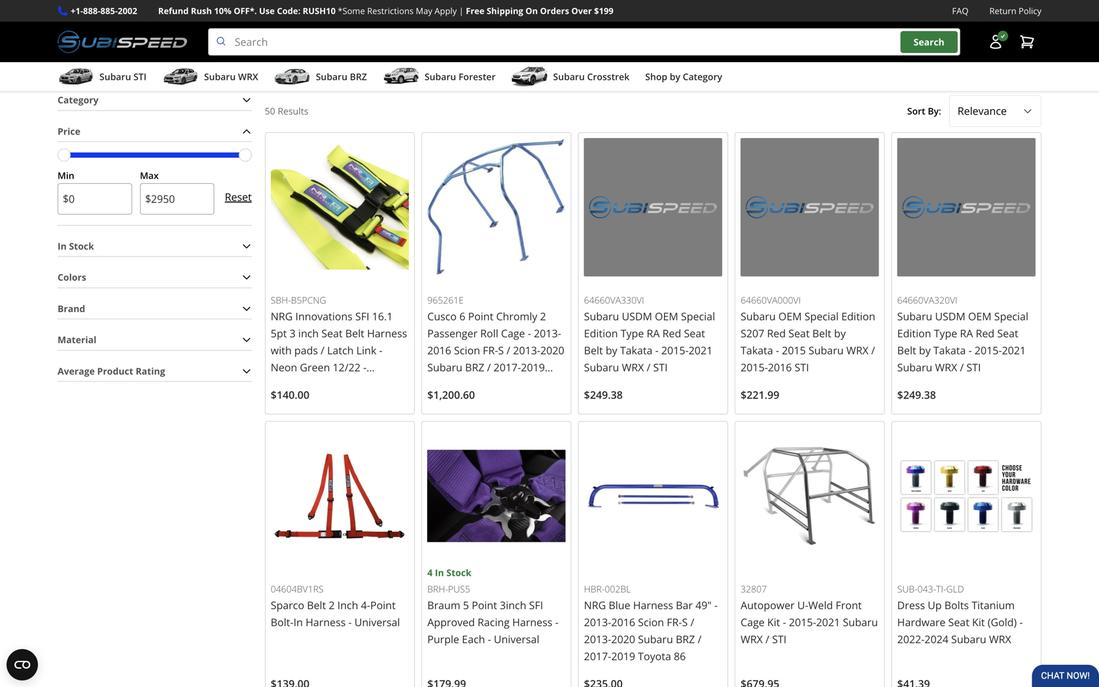 Task type: locate. For each thing, give the bounding box(es) containing it.
button image
[[988, 34, 1004, 50]]

0 horizontal spatial 2021
[[689, 343, 713, 357]]

2 vertical spatial universal
[[494, 632, 540, 646]]

2 vertical spatial in
[[294, 615, 303, 629]]

0 horizontal spatial 2019
[[521, 360, 545, 374]]

point right 6
[[468, 309, 494, 323]]

- inside 64660va320vi subaru usdm oem special edition type ra red seat belt by takata - 2015-2021 subaru wrx / sti
[[969, 343, 972, 357]]

1 ra from the left
[[647, 326, 660, 340]]

harnesses
[[280, 11, 327, 23]]

inch
[[298, 326, 319, 340]]

2019 down blue
[[611, 649, 635, 663]]

2
[[540, 309, 546, 323], [329, 598, 335, 612]]

2 oem from the left
[[655, 309, 678, 323]]

1 horizontal spatial 2
[[540, 309, 546, 323]]

1 horizontal spatial special
[[805, 309, 839, 323]]

pus5
[[448, 583, 470, 595]]

1 vertical spatial s
[[682, 615, 688, 629]]

0 horizontal spatial takata
[[620, 343, 653, 357]]

2017- down blue
[[584, 649, 611, 663]]

0 horizontal spatial universal
[[271, 377, 316, 391]]

braum 5 point 3inch sfi approved racing harness - purple each - universal image
[[427, 427, 566, 565]]

edition inside 64660va000vi subaru oem special edition s207 red seat belt by takata - 2015 subaru wrx / 2015-2016 sti
[[842, 309, 876, 323]]

2 vertical spatial cage
[[741, 615, 765, 629]]

2 kit from the left
[[972, 615, 985, 629]]

2016 down 2015
[[768, 360, 792, 374]]

2017- inside 965261e cusco 6 point chromly 2 passenger roll cage - 2013- 2016 scion fr-s / 2013-2020 subaru brz / 2017-2019 toyota 86
[[494, 360, 521, 374]]

1 vertical spatial 2020
[[611, 632, 635, 646]]

2 horizontal spatial special
[[994, 309, 1029, 323]]

nrg
[[271, 309, 293, 323], [584, 598, 606, 612]]

average
[[58, 365, 95, 377]]

usdm for 64660va330vi subaru usdm oem special edition type ra red seat belt by takata - 2015-2021 subaru wrx / sti
[[622, 309, 652, 323]]

brz inside dropdown button
[[350, 70, 367, 83]]

0 vertical spatial universal
[[271, 377, 316, 391]]

seat for 64660va330vi subaru usdm oem special edition type ra red seat belt by takata - 2015-2021 subaru wrx / sti
[[684, 326, 705, 340]]

2 vertical spatial brz
[[676, 632, 695, 646]]

0 vertical spatial nrg
[[271, 309, 293, 323]]

nrg inside sbh-b5pcng nrg innovations sfi 16.1 5pt 3 inch seat belt harness with pads / latch link - neon green 12/22 - universal
[[271, 309, 293, 323]]

roll inside 965261e cusco 6 point chromly 2 passenger roll cage - 2013- 2016 scion fr-s / 2013-2020 subaru brz / 2017-2019 toyota 86
[[480, 326, 498, 340]]

takata inside 64660va320vi subaru usdm oem special edition type ra red seat belt by takata - 2015-2021 subaru wrx / sti
[[934, 343, 966, 357]]

4-
[[361, 598, 370, 612]]

each
[[462, 632, 485, 646]]

1 vertical spatial 2017-
[[584, 649, 611, 663]]

0 vertical spatial toyota
[[427, 377, 461, 391]]

1 horizontal spatial brz
[[465, 360, 484, 374]]

0 horizontal spatial red
[[663, 326, 681, 340]]

nrg inside "hbr-002bl nrg blue harness bar 49" - 2013-2016 scion fr-s / 2013-2020 subaru brz / 2017-2019 toyota 86"
[[584, 598, 606, 612]]

0 horizontal spatial special
[[681, 309, 715, 323]]

16.1
[[372, 309, 393, 323]]

0 horizontal spatial roll
[[480, 326, 498, 340]]

0 horizontal spatial 86
[[463, 377, 475, 391]]

3 special from the left
[[994, 309, 1029, 323]]

ra inside 64660va330vi subaru usdm oem special edition type ra red seat belt by takata - 2015-2021 subaru wrx / sti
[[647, 326, 660, 340]]

brz down the bar
[[676, 632, 695, 646]]

ra inside 64660va320vi subaru usdm oem special edition type ra red seat belt by takata - 2015-2021 subaru wrx / sti
[[960, 326, 973, 340]]

1 vertical spatial universal
[[355, 615, 400, 629]]

nrg for nrg blue harness bar 49" - 2013-2016 scion fr-s / 2013-2020 subaru brz / 2017-2019 toyota 86
[[584, 598, 606, 612]]

0 vertical spatial 2017-
[[494, 360, 521, 374]]

1 vertical spatial roll
[[480, 326, 498, 340]]

by inside 64660va330vi subaru usdm oem special edition type ra red seat belt by takata - 2015-2021 subaru wrx / sti
[[606, 343, 618, 357]]

0 vertical spatial stock
[[69, 240, 94, 252]]

2 takata from the left
[[620, 343, 653, 357]]

1 type from the left
[[621, 326, 644, 340]]

seat inside 64660va330vi subaru usdm oem special edition type ra red seat belt by takata - 2015-2021 subaru wrx / sti
[[684, 326, 705, 340]]

oem inside 64660va320vi subaru usdm oem special edition type ra red seat belt by takata - 2015-2021 subaru wrx / sti
[[968, 309, 992, 323]]

purple
[[427, 632, 459, 646]]

colors button
[[58, 267, 252, 288]]

2017- down the chromly
[[494, 360, 521, 374]]

accessories inside roll cage accessories link
[[791, 11, 844, 23]]

2016 down passenger
[[427, 343, 451, 357]]

cage
[[767, 11, 789, 23], [501, 326, 525, 340], [741, 615, 765, 629]]

1 vertical spatial cage
[[501, 326, 525, 340]]

0 vertical spatial in
[[58, 240, 67, 252]]

0 horizontal spatial sfi
[[355, 309, 369, 323]]

usdm down 64660va320vi
[[935, 309, 966, 323]]

universal down neon on the bottom of page
[[271, 377, 316, 391]]

shop down the seat accessories
[[460, 51, 498, 72]]

1 horizontal spatial 86
[[674, 649, 686, 663]]

price
[[58, 125, 80, 137]]

s inside 965261e cusco 6 point chromly 2 passenger roll cage - 2013- 2016 scion fr-s / 2013-2020 subaru brz / 2017-2019 toyota 86
[[498, 343, 504, 357]]

1 usdm from the left
[[622, 309, 652, 323]]

type inside 64660va320vi subaru usdm oem special edition type ra red seat belt by takata - 2015-2021 subaru wrx / sti
[[934, 326, 957, 340]]

in right the 4
[[435, 566, 444, 579]]

a subaru brz thumbnail image image
[[274, 67, 311, 86]]

average product rating button
[[58, 361, 252, 381]]

shipping
[[487, 5, 523, 17]]

1 horizontal spatial nrg
[[584, 598, 606, 612]]

min
[[58, 169, 74, 182]]

belt for sbh-b5pcng nrg innovations sfi 16.1 5pt 3 inch seat belt harness with pads / latch link - neon green 12/22 - universal
[[345, 326, 364, 340]]

1 special from the left
[[805, 309, 839, 323]]

1 horizontal spatial roll
[[747, 11, 765, 23]]

0 horizontal spatial toyota
[[427, 377, 461, 391]]

1 horizontal spatial oem
[[779, 309, 802, 323]]

1 horizontal spatial accessories
[[791, 11, 844, 23]]

1 horizontal spatial type
[[934, 326, 957, 340]]

2 horizontal spatial oem
[[968, 309, 992, 323]]

0 horizontal spatial 2020
[[541, 343, 564, 357]]

0 horizontal spatial cage
[[501, 326, 525, 340]]

1 vertical spatial 2019
[[611, 649, 635, 663]]

brz
[[350, 70, 367, 83], [465, 360, 484, 374], [676, 632, 695, 646]]

0 horizontal spatial ra
[[647, 326, 660, 340]]

sort by:
[[907, 105, 941, 117]]

1 horizontal spatial edition
[[842, 309, 876, 323]]

type
[[621, 326, 644, 340], [934, 326, 957, 340]]

2 horizontal spatial 2021
[[1002, 343, 1026, 357]]

0 vertical spatial scion
[[454, 343, 480, 357]]

nrg down the sbh-
[[271, 309, 293, 323]]

universal down 4-
[[355, 615, 400, 629]]

belt inside sbh-b5pcng nrg innovations sfi 16.1 5pt 3 inch seat belt harness with pads / latch link - neon green 12/22 - universal
[[345, 326, 364, 340]]

2 $249.38 from the left
[[897, 388, 936, 402]]

04604bv1rs sparco belt 2 inch 4-point bolt-in harness - universal
[[271, 583, 400, 629]]

3 red from the left
[[976, 326, 995, 340]]

seat inside sub-043-ti-gld dress up bolts titanium hardware seat kit (gold) - 2022-2024 subaru wrx
[[949, 615, 970, 629]]

usdm inside 64660va330vi subaru usdm oem special edition type ra red seat belt by takata - 2015-2021 subaru wrx / sti
[[622, 309, 652, 323]]

point inside 04604bv1rs sparco belt 2 inch 4-point bolt-in harness - universal
[[370, 598, 396, 612]]

subaru usdm oem special edition type ra red seat belt by takata - 2015-2021 subaru wrx / sti image
[[584, 138, 722, 276], [897, 138, 1036, 276]]

usdm inside 64660va320vi subaru usdm oem special edition type ra red seat belt by takata - 2015-2021 subaru wrx / sti
[[935, 309, 966, 323]]

2021 inside 64660va330vi subaru usdm oem special edition type ra red seat belt by takata - 2015-2021 subaru wrx / sti
[[689, 343, 713, 357]]

nrg for nrg innovations sfi 16.1 5pt 3 inch seat belt harness with pads / latch link - neon green 12/22 - universal
[[271, 309, 293, 323]]

1 horizontal spatial sfi
[[529, 598, 543, 612]]

edition inside 64660va330vi subaru usdm oem special edition type ra red seat belt by takata - 2015-2021 subaru wrx / sti
[[584, 326, 618, 340]]

1 vertical spatial brz
[[465, 360, 484, 374]]

in down 'sparco'
[[294, 615, 303, 629]]

0 horizontal spatial oem
[[655, 309, 678, 323]]

sti inside 64660va320vi subaru usdm oem special edition type ra red seat belt by takata - 2015-2021 subaru wrx / sti
[[967, 360, 981, 374]]

stock
[[69, 240, 94, 252], [447, 566, 472, 579]]

2019
[[521, 360, 545, 374], [611, 649, 635, 663]]

1 vertical spatial sfi
[[529, 598, 543, 612]]

1 vertical spatial nrg
[[584, 598, 606, 612]]

1 horizontal spatial red
[[767, 326, 786, 340]]

fr-
[[483, 343, 498, 357], [667, 615, 682, 629]]

1 takata from the left
[[741, 343, 773, 357]]

1 $249.38 from the left
[[584, 388, 623, 402]]

wrx inside sub-043-ti-gld dress up bolts titanium hardware seat kit (gold) - 2022-2024 subaru wrx
[[989, 632, 1011, 646]]

s
[[498, 343, 504, 357], [682, 615, 688, 629]]

0 vertical spatial 86
[[463, 377, 475, 391]]

universal inside 4 in stock brh-pus5 braum 5 point 3inch sfi approved racing harness - purple each - universal
[[494, 632, 540, 646]]

subaru wrx button
[[162, 65, 258, 91]]

harness down "3inch"
[[512, 615, 553, 629]]

1 horizontal spatial 2021
[[816, 615, 840, 629]]

takata down s207
[[741, 343, 773, 357]]

belt inside 64660va320vi subaru usdm oem special edition type ra red seat belt by takata - 2015-2021 subaru wrx / sti
[[897, 343, 917, 357]]

point right '5'
[[472, 598, 497, 612]]

$249.38
[[584, 388, 623, 402], [897, 388, 936, 402]]

2015- inside 64660va320vi subaru usdm oem special edition type ra red seat belt by takata - 2015-2021 subaru wrx / sti
[[975, 343, 1002, 357]]

2015
[[782, 343, 806, 357]]

oem inside 64660va330vi subaru usdm oem special edition type ra red seat belt by takata - 2015-2021 subaru wrx / sti
[[655, 309, 678, 323]]

(gold)
[[988, 615, 1017, 629]]

1 horizontal spatial universal
[[355, 615, 400, 629]]

1 subaru usdm oem special edition type ra red seat belt by takata - 2015-2021 subaru wrx / sti image from the left
[[584, 138, 722, 276]]

2017-
[[494, 360, 521, 374], [584, 649, 611, 663]]

2 horizontal spatial in
[[435, 566, 444, 579]]

2019 down the chromly
[[521, 360, 545, 374]]

2015- inside 64660va330vi subaru usdm oem special edition type ra red seat belt by takata - 2015-2021 subaru wrx / sti
[[661, 343, 689, 357]]

0 vertical spatial cage
[[767, 11, 789, 23]]

oem
[[779, 309, 802, 323], [655, 309, 678, 323], [968, 309, 992, 323]]

2 vertical spatial 2016
[[611, 615, 635, 629]]

kit down titanium
[[972, 615, 985, 629]]

$1,200.60
[[427, 388, 475, 402]]

stock inside 4 in stock brh-pus5 braum 5 point 3inch sfi approved racing harness - purple each - universal
[[447, 566, 472, 579]]

s down the bar
[[682, 615, 688, 629]]

2020
[[541, 343, 564, 357], [611, 632, 635, 646]]

return
[[990, 5, 1017, 17]]

subaru
[[99, 70, 131, 83], [204, 70, 236, 83], [316, 70, 348, 83], [425, 70, 456, 83], [553, 70, 585, 83], [741, 309, 776, 323], [584, 309, 619, 323], [897, 309, 933, 323], [809, 343, 844, 357], [427, 360, 463, 374], [584, 360, 619, 374], [897, 360, 933, 374], [843, 615, 878, 629], [638, 632, 673, 646], [951, 632, 987, 646]]

shop for shop featured products
[[460, 51, 498, 72]]

2 ra from the left
[[960, 326, 973, 340]]

2016 inside "hbr-002bl nrg blue harness bar 49" - 2013-2016 scion fr-s / 2013-2020 subaru brz / 2017-2019 toyota 86"
[[611, 615, 635, 629]]

belt for 64660va330vi subaru usdm oem special edition type ra red seat belt by takata - 2015-2021 subaru wrx / sti
[[584, 343, 603, 357]]

1 horizontal spatial fr-
[[667, 615, 682, 629]]

2 inside 965261e cusco 6 point chromly 2 passenger roll cage - 2013- 2016 scion fr-s / 2013-2020 subaru brz / 2017-2019 toyota 86
[[540, 309, 546, 323]]

approved
[[427, 615, 475, 629]]

2 usdm from the left
[[935, 309, 966, 323]]

stock up colors
[[69, 240, 94, 252]]

in inside 4 in stock brh-pus5 braum 5 point 3inch sfi approved racing harness - purple each - universal
[[435, 566, 444, 579]]

0 horizontal spatial shop
[[460, 51, 498, 72]]

usdm for 64660va320vi subaru usdm oem special edition type ra red seat belt by takata - 2015-2021 subaru wrx / sti
[[935, 309, 966, 323]]

1 horizontal spatial cage
[[741, 615, 765, 629]]

2 horizontal spatial red
[[976, 326, 995, 340]]

stock up the pus5
[[447, 566, 472, 579]]

subaru inside "hbr-002bl nrg blue harness bar 49" - 2013-2016 scion fr-s / 2013-2020 subaru brz / 2017-2019 toyota 86"
[[638, 632, 673, 646]]

by:
[[928, 105, 941, 117]]

1 vertical spatial 2
[[329, 598, 335, 612]]

fr- inside "hbr-002bl nrg blue harness bar 49" - 2013-2016 scion fr-s / 2013-2020 subaru brz / 2017-2019 toyota 86"
[[667, 615, 682, 629]]

in inside 04604bv1rs sparco belt 2 inch 4-point bolt-in harness - universal
[[294, 615, 303, 629]]

in up colors
[[58, 240, 67, 252]]

usdm
[[622, 309, 652, 323], [935, 309, 966, 323]]

harnesses link
[[280, 5, 327, 23]]

1 vertical spatial fr-
[[667, 615, 682, 629]]

1 horizontal spatial s
[[682, 615, 688, 629]]

2 horizontal spatial universal
[[494, 632, 540, 646]]

wrx inside 64660va000vi subaru oem special edition s207 red seat belt by takata - 2015 subaru wrx / 2015-2016 sti
[[847, 343, 869, 357]]

0 horizontal spatial 2
[[329, 598, 335, 612]]

type for 64660va330vi subaru usdm oem special edition type ra red seat belt by takata - 2015-2021 subaru wrx / sti
[[621, 326, 644, 340]]

special inside 64660va330vi subaru usdm oem special edition type ra red seat belt by takata - 2015-2021 subaru wrx / sti
[[681, 309, 715, 323]]

type down 64660va320vi
[[934, 326, 957, 340]]

2020 inside "hbr-002bl nrg blue harness bar 49" - 2013-2016 scion fr-s / 2013-2020 subaru brz / 2017-2019 toyota 86"
[[611, 632, 635, 646]]

2 accessories from the left
[[791, 11, 844, 23]]

sfi left 16.1 at the top
[[355, 309, 369, 323]]

colors
[[58, 271, 86, 283]]

universal down racing
[[494, 632, 540, 646]]

code:
[[277, 5, 301, 17]]

5
[[463, 598, 469, 612]]

0 vertical spatial s
[[498, 343, 504, 357]]

wrx inside subaru wrx dropdown button
[[238, 70, 258, 83]]

1 vertical spatial stock
[[447, 566, 472, 579]]

04604bv1rs
[[271, 583, 324, 595]]

2013-
[[534, 326, 561, 340], [513, 343, 541, 357], [584, 615, 611, 629], [584, 632, 611, 646]]

0 horizontal spatial nrg
[[271, 309, 293, 323]]

1 vertical spatial toyota
[[638, 649, 671, 663]]

ra for 64660va330vi subaru usdm oem special edition type ra red seat belt by takata - 2015-2021 subaru wrx / sti
[[647, 326, 660, 340]]

harness down inch
[[306, 615, 346, 629]]

usdm down 64660va330vi
[[622, 309, 652, 323]]

1 accessories from the left
[[452, 11, 505, 23]]

2016 down blue
[[611, 615, 635, 629]]

maximum slider
[[239, 149, 252, 162]]

subaru inside 965261e cusco 6 point chromly 2 passenger roll cage - 2013- 2016 scion fr-s / 2013-2020 subaru brz / 2017-2019 toyota 86
[[427, 360, 463, 374]]

takata down 64660va330vi
[[620, 343, 653, 357]]

2 horizontal spatial cage
[[767, 11, 789, 23]]

belt inside 64660va000vi subaru oem special edition s207 red seat belt by takata - 2015 subaru wrx / 2015-2016 sti
[[813, 326, 832, 340]]

cusco
[[427, 309, 457, 323]]

0 horizontal spatial scion
[[454, 343, 480, 357]]

takata
[[741, 343, 773, 357], [620, 343, 653, 357], [934, 343, 966, 357]]

1 oem from the left
[[779, 309, 802, 323]]

- inside "hbr-002bl nrg blue harness bar 49" - 2013-2016 scion fr-s / 2013-2020 subaru brz / 2017-2019 toyota 86"
[[714, 598, 718, 612]]

sfi
[[355, 309, 369, 323], [529, 598, 543, 612]]

reset
[[225, 190, 252, 204]]

accessories
[[452, 11, 505, 23], [791, 11, 844, 23]]

fr- down the chromly
[[483, 343, 498, 357]]

1 horizontal spatial takata
[[741, 343, 773, 357]]

takata for 64660va320vi subaru usdm oem special edition type ra red seat belt by takata - 2015-2021 subaru wrx / sti
[[934, 343, 966, 357]]

ra for 64660va320vi subaru usdm oem special edition type ra red seat belt by takata - 2015-2021 subaru wrx / sti
[[960, 326, 973, 340]]

special inside 64660va320vi subaru usdm oem special edition type ra red seat belt by takata - 2015-2021 subaru wrx / sti
[[994, 309, 1029, 323]]

faq link
[[952, 4, 969, 18]]

racing
[[478, 615, 510, 629]]

0 horizontal spatial edition
[[584, 326, 618, 340]]

takata inside 64660va330vi subaru usdm oem special edition type ra red seat belt by takata - 2015-2021 subaru wrx / sti
[[620, 343, 653, 357]]

1 horizontal spatial in
[[294, 615, 303, 629]]

86 down the bar
[[674, 649, 686, 663]]

1 vertical spatial scion
[[638, 615, 664, 629]]

3 takata from the left
[[934, 343, 966, 357]]

0 horizontal spatial s
[[498, 343, 504, 357]]

1 kit from the left
[[768, 615, 780, 629]]

1 vertical spatial 86
[[674, 649, 686, 663]]

u-
[[798, 598, 809, 612]]

sbh-
[[271, 294, 291, 306]]

86 down passenger
[[463, 377, 475, 391]]

Min text field
[[58, 183, 132, 215]]

2 type from the left
[[934, 326, 957, 340]]

oem inside 64660va000vi subaru oem special edition s207 red seat belt by takata - 2015 subaru wrx / 2015-2016 sti
[[779, 309, 802, 323]]

0 vertical spatial 2
[[540, 309, 546, 323]]

3 oem from the left
[[968, 309, 992, 323]]

kit down autopower
[[768, 615, 780, 629]]

brz inside "hbr-002bl nrg blue harness bar 49" - 2013-2016 scion fr-s / 2013-2020 subaru brz / 2017-2019 toyota 86"
[[676, 632, 695, 646]]

universal inside 04604bv1rs sparco belt 2 inch 4-point bolt-in harness - universal
[[355, 615, 400, 629]]

1 horizontal spatial usdm
[[935, 309, 966, 323]]

3inch
[[500, 598, 526, 612]]

0 vertical spatial fr-
[[483, 343, 498, 357]]

nrg down hbr-
[[584, 598, 606, 612]]

belt inside 04604bv1rs sparco belt 2 inch 4-point bolt-in harness - universal
[[307, 598, 326, 612]]

seat inside seat accessories link
[[430, 11, 450, 23]]

wrx inside 64660va330vi subaru usdm oem special edition type ra red seat belt by takata - 2015-2021 subaru wrx / sti
[[622, 360, 644, 374]]

0 horizontal spatial in
[[58, 240, 67, 252]]

harness left the bar
[[633, 598, 673, 612]]

2016 inside 965261e cusco 6 point chromly 2 passenger roll cage - 2013- 2016 scion fr-s / 2013-2020 subaru brz / 2017-2019 toyota 86
[[427, 343, 451, 357]]

wrx inside 64660va320vi subaru usdm oem special edition type ra red seat belt by takata - 2015-2021 subaru wrx / sti
[[935, 360, 957, 374]]

1 horizontal spatial scion
[[638, 615, 664, 629]]

subaru brz button
[[274, 65, 367, 91]]

subaru wrx
[[204, 70, 258, 83]]

shop left category
[[645, 70, 668, 83]]

1 red from the left
[[767, 326, 786, 340]]

subaru sti
[[99, 70, 146, 83]]

orders
[[540, 5, 569, 17]]

0 horizontal spatial type
[[621, 326, 644, 340]]

2021 inside 32807 autopower u-weld front cage kit - 2015-2021 subaru wrx / sti
[[816, 615, 840, 629]]

2015- inside 64660va000vi subaru oem special edition s207 red seat belt by takata - 2015 subaru wrx / 2015-2016 sti
[[741, 360, 768, 374]]

category
[[58, 94, 99, 106]]

refund
[[158, 5, 189, 17]]

type down 64660va330vi
[[621, 326, 644, 340]]

1 horizontal spatial toyota
[[638, 649, 671, 663]]

a subaru forester thumbnail image image
[[383, 67, 419, 86]]

return policy link
[[990, 4, 1042, 18]]

2 left inch
[[329, 598, 335, 612]]

2 red from the left
[[663, 326, 681, 340]]

0 vertical spatial 2019
[[521, 360, 545, 374]]

1 horizontal spatial shop
[[645, 70, 668, 83]]

2 horizontal spatial 2016
[[768, 360, 792, 374]]

32807
[[741, 583, 767, 595]]

s down the chromly
[[498, 343, 504, 357]]

0 vertical spatial 2020
[[541, 343, 564, 357]]

+1-
[[71, 5, 83, 17]]

belt for 64660va320vi subaru usdm oem special edition type ra red seat belt by takata - 2015-2021 subaru wrx / sti
[[897, 343, 917, 357]]

2 subaru usdm oem special edition type ra red seat belt by takata - 2015-2021 subaru wrx / sti image from the left
[[897, 138, 1036, 276]]

material button
[[58, 330, 252, 350]]

harness down 16.1 at the top
[[367, 326, 407, 340]]

043-
[[918, 583, 936, 595]]

2 horizontal spatial takata
[[934, 343, 966, 357]]

0 horizontal spatial stock
[[69, 240, 94, 252]]

brz left a subaru forester thumbnail image
[[350, 70, 367, 83]]

takata down 64660va320vi
[[934, 343, 966, 357]]

0 horizontal spatial 2016
[[427, 343, 451, 357]]

seat for 64660va320vi subaru usdm oem special edition type ra red seat belt by takata - 2015-2021 subaru wrx / sti
[[997, 326, 1019, 340]]

cage inside 965261e cusco 6 point chromly 2 passenger roll cage - 2013- 2016 scion fr-s / 2013-2020 subaru brz / 2017-2019 toyota 86
[[501, 326, 525, 340]]

innovations
[[295, 309, 353, 323]]

1 horizontal spatial $249.38
[[897, 388, 936, 402]]

subaru forester button
[[383, 65, 496, 91]]

1 horizontal spatial subaru usdm oem special edition type ra red seat belt by takata - 2015-2021 subaru wrx / sti image
[[897, 138, 1036, 276]]

2019 inside "hbr-002bl nrg blue harness bar 49" - 2013-2016 scion fr-s / 2013-2020 subaru brz / 2017-2019 toyota 86"
[[611, 649, 635, 663]]

edition for 64660va320vi subaru usdm oem special edition type ra red seat belt by takata - 2015-2021 subaru wrx / sti
[[897, 326, 931, 340]]

0 horizontal spatial fr-
[[483, 343, 498, 357]]

ti-
[[936, 583, 946, 595]]

/ inside 64660va000vi subaru oem special edition s207 red seat belt by takata - 2015 subaru wrx / 2015-2016 sti
[[871, 343, 875, 357]]

featured
[[502, 51, 568, 72]]

1 vertical spatial 2016
[[768, 360, 792, 374]]

64660va320vi
[[897, 294, 958, 306]]

brz up $1,200.60
[[465, 360, 484, 374]]

a subaru sti thumbnail image image
[[58, 67, 94, 86]]

64660va320vi subaru usdm oem special edition type ra red seat belt by takata - 2015-2021 subaru wrx / sti
[[897, 294, 1029, 374]]

2 special from the left
[[681, 309, 715, 323]]

shop by category
[[645, 70, 722, 83]]

0 horizontal spatial 2017-
[[494, 360, 521, 374]]

0 horizontal spatial $249.38
[[584, 388, 623, 402]]

32807 autopower u-weld front cage kit - 2015-2021 subaru wrx / sti
[[741, 583, 878, 646]]

subaru usdm oem special edition type ra red seat belt by takata - 2015-2021 subaru wrx / sti image for 64660va330vi subaru usdm oem special edition type ra red seat belt by takata - 2015-2021 subaru wrx / sti
[[584, 138, 722, 276]]

sfi right "3inch"
[[529, 598, 543, 612]]

universal
[[271, 377, 316, 391], [355, 615, 400, 629], [494, 632, 540, 646]]

point right inch
[[370, 598, 396, 612]]

2 right the chromly
[[540, 309, 546, 323]]

autopower u-weld front cage kit - 2015-2021 subaru wrx / sti image
[[741, 427, 879, 565]]

apply
[[435, 5, 457, 17]]

fr- down the bar
[[667, 615, 682, 629]]

sparco
[[271, 598, 304, 612]]

bolt-
[[271, 615, 294, 629]]

1 horizontal spatial 2020
[[611, 632, 635, 646]]

roll cage accessories
[[747, 11, 844, 23]]

1 horizontal spatial 2017-
[[584, 649, 611, 663]]

86
[[463, 377, 475, 391], [674, 649, 686, 663]]

subispeed logo image
[[58, 28, 187, 56]]

1 horizontal spatial ra
[[960, 326, 973, 340]]

$221.99
[[741, 388, 780, 402]]

point
[[468, 309, 494, 323], [370, 598, 396, 612], [472, 598, 497, 612]]

10%
[[214, 5, 232, 17]]



Task type: vqa. For each thing, say whether or not it's contained in the screenshot.


Task type: describe. For each thing, give the bounding box(es) containing it.
toyota inside "hbr-002bl nrg blue harness bar 49" - 2013-2016 scion fr-s / 2013-2020 subaru brz / 2017-2019 toyota 86"
[[638, 649, 671, 663]]

2024
[[925, 632, 949, 646]]

minimum slider
[[58, 149, 71, 162]]

off*.
[[234, 5, 257, 17]]

sfi inside 4 in stock brh-pus5 braum 5 point 3inch sfi approved racing harness - purple each - universal
[[529, 598, 543, 612]]

policy
[[1019, 5, 1042, 17]]

front
[[836, 598, 862, 612]]

up
[[928, 598, 942, 612]]

inch
[[337, 598, 358, 612]]

$249.38 for 64660va320vi subaru usdm oem special edition type ra red seat belt by takata - 2015-2021 subaru wrx / sti
[[897, 388, 936, 402]]

$140.00
[[271, 388, 310, 402]]

- inside 965261e cusco 6 point chromly 2 passenger roll cage - 2013- 2016 scion fr-s / 2013-2020 subaru brz / 2017-2019 toyota 86
[[528, 326, 531, 340]]

with
[[271, 343, 292, 357]]

nrg blue harness bar 49" - 2013-2016 scion fr-s / 2013-2020 subaru brz / 2017-2019 toyota 86 image
[[584, 427, 722, 565]]

oem for 64660va330vi subaru usdm oem special edition type ra red seat belt by takata - 2015-2021 subaru wrx / sti
[[655, 309, 678, 323]]

64660va330vi subaru usdm oem special edition type ra red seat belt by takata - 2015-2021 subaru wrx / sti
[[584, 294, 715, 374]]

6
[[459, 309, 465, 323]]

b5pcng
[[291, 294, 326, 306]]

sub-043-ti-gld dress up bolts titanium hardware seat kit (gold) - 2022-2024 subaru wrx
[[897, 583, 1023, 646]]

cusco 6 point chromly 2 passenger roll cage - 2013-2016 scion fr-s / 2013-2020 subaru brz / 2017-2019 toyota 86 image
[[427, 138, 566, 276]]

subaru inside 32807 autopower u-weld front cage kit - 2015-2021 subaru wrx / sti
[[843, 615, 878, 629]]

2019 inside 965261e cusco 6 point chromly 2 passenger roll cage - 2013- 2016 scion fr-s / 2013-2020 subaru brz / 2017-2019 toyota 86
[[521, 360, 545, 374]]

subaru sti button
[[58, 65, 146, 91]]

49"
[[696, 598, 712, 612]]

sti inside 32807 autopower u-weld front cage kit - 2015-2021 subaru wrx / sti
[[772, 632, 787, 646]]

subaru oem special edition s207 red seat belt by takata - 2015 subaru wrx / 2015-2016 sti image
[[741, 138, 879, 276]]

autopower
[[741, 598, 795, 612]]

fr- inside 965261e cusco 6 point chromly 2 passenger roll cage - 2013- 2016 scion fr-s / 2013-2020 subaru brz / 2017-2019 toyota 86
[[483, 343, 498, 357]]

harness inside 04604bv1rs sparco belt 2 inch 4-point bolt-in harness - universal
[[306, 615, 346, 629]]

select... image
[[1023, 106, 1033, 116]]

harness inside sbh-b5pcng nrg innovations sfi 16.1 5pt 3 inch seat belt harness with pads / latch link - neon green 12/22 - universal
[[367, 326, 407, 340]]

weld
[[809, 598, 833, 612]]

86 inside "hbr-002bl nrg blue harness bar 49" - 2013-2016 scion fr-s / 2013-2020 subaru brz / 2017-2019 toyota 86"
[[674, 649, 686, 663]]

refund rush 10% off*. use code: rush10 *some restrictions may apply | free shipping on orders over $199
[[158, 5, 614, 17]]

on
[[526, 5, 538, 17]]

2 inside 04604bv1rs sparco belt 2 inch 4-point bolt-in harness - universal
[[329, 598, 335, 612]]

bars
[[641, 11, 662, 23]]

dress up bolts titanium hardware seat kit (gold) - 2022-2024 subaru wrx image
[[897, 427, 1036, 565]]

red for 64660va320vi subaru usdm oem special edition type ra red seat belt by takata - 2015-2021 subaru wrx / sti
[[976, 326, 995, 340]]

/ inside 64660va330vi subaru usdm oem special edition type ra red seat belt by takata - 2015-2021 subaru wrx / sti
[[647, 360, 651, 374]]

subaru inside sub-043-ti-gld dress up bolts titanium hardware seat kit (gold) - 2022-2024 subaru wrx
[[951, 632, 987, 646]]

- inside 04604bv1rs sparco belt 2 inch 4-point bolt-in harness - universal
[[348, 615, 352, 629]]

2015- inside 32807 autopower u-weld front cage kit - 2015-2021 subaru wrx / sti
[[789, 615, 816, 629]]

|
[[459, 5, 464, 17]]

accessories inside seat accessories link
[[452, 11, 505, 23]]

stock inside in stock 'dropdown button'
[[69, 240, 94, 252]]

86 inside 965261e cusco 6 point chromly 2 passenger roll cage - 2013- 2016 scion fr-s / 2013-2020 subaru brz / 2017-2019 toyota 86
[[463, 377, 475, 391]]

4
[[427, 566, 433, 579]]

free
[[466, 5, 485, 17]]

2020 inside 965261e cusco 6 point chromly 2 passenger roll cage - 2013- 2016 scion fr-s / 2013-2020 subaru brz / 2017-2019 toyota 86
[[541, 343, 564, 357]]

return policy
[[990, 5, 1042, 17]]

$249.38 for 64660va330vi subaru usdm oem special edition type ra red seat belt by takata - 2015-2021 subaru wrx / sti
[[584, 388, 623, 402]]

scion inside "hbr-002bl nrg blue harness bar 49" - 2013-2016 scion fr-s / 2013-2020 subaru brz / 2017-2019 toyota 86"
[[638, 615, 664, 629]]

4 in stock brh-pus5 braum 5 point 3inch sfi approved racing harness - purple each - universal
[[427, 566, 559, 646]]

neon
[[271, 360, 297, 374]]

/ inside sbh-b5pcng nrg innovations sfi 16.1 5pt 3 inch seat belt harness with pads / latch link - neon green 12/22 - universal
[[321, 343, 325, 357]]

sub-
[[897, 583, 918, 595]]

by inside dropdown button
[[670, 70, 680, 83]]

average product rating
[[58, 365, 165, 377]]

50
[[265, 105, 275, 117]]

2016 inside 64660va000vi subaru oem special edition s207 red seat belt by takata - 2015 subaru wrx / 2015-2016 sti
[[768, 360, 792, 374]]

2021 for 64660va320vi subaru usdm oem special edition type ra red seat belt by takata - 2015-2021 subaru wrx / sti
[[1002, 343, 1026, 357]]

- inside 32807 autopower u-weld front cage kit - 2015-2021 subaru wrx / sti
[[783, 615, 786, 629]]

point inside 4 in stock brh-pus5 braum 5 point 3inch sfi approved racing harness - purple each - universal
[[472, 598, 497, 612]]

brz inside 965261e cusco 6 point chromly 2 passenger roll cage - 2013- 2016 scion fr-s / 2013-2020 subaru brz / 2017-2019 toyota 86
[[465, 360, 484, 374]]

product
[[97, 365, 133, 377]]

sti inside dropdown button
[[133, 70, 146, 83]]

red for 64660va330vi subaru usdm oem special edition type ra red seat belt by takata - 2015-2021 subaru wrx / sti
[[663, 326, 681, 340]]

material
[[58, 333, 96, 346]]

red inside 64660va000vi subaru oem special edition s207 red seat belt by takata - 2015 subaru wrx / 2015-2016 sti
[[767, 326, 786, 340]]

subaru usdm oem special edition type ra red seat belt by takata - 2015-2021 subaru wrx / sti image for 64660va320vi subaru usdm oem special edition type ra red seat belt by takata - 2015-2021 subaru wrx / sti
[[897, 138, 1036, 276]]

category
[[683, 70, 722, 83]]

point inside 965261e cusco 6 point chromly 2 passenger roll cage - 2013- 2016 scion fr-s / 2013-2020 subaru brz / 2017-2019 toyota 86
[[468, 309, 494, 323]]

2017- inside "hbr-002bl nrg blue harness bar 49" - 2013-2016 scion fr-s / 2013-2020 subaru brz / 2017-2019 toyota 86"
[[584, 649, 611, 663]]

scion inside 965261e cusco 6 point chromly 2 passenger roll cage - 2013- 2016 scion fr-s / 2013-2020 subaru brz / 2017-2019 toyota 86
[[454, 343, 480, 357]]

blue
[[609, 598, 631, 612]]

rush10
[[303, 5, 336, 17]]

oem for 64660va320vi subaru usdm oem special edition type ra red seat belt by takata - 2015-2021 subaru wrx / sti
[[968, 309, 992, 323]]

in stock button
[[58, 236, 252, 256]]

/ inside 64660va320vi subaru usdm oem special edition type ra red seat belt by takata - 2015-2021 subaru wrx / sti
[[960, 360, 964, 374]]

latch
[[327, 343, 354, 357]]

$199
[[594, 5, 614, 17]]

64660va000vi subaru oem special edition s207 red seat belt by takata - 2015 subaru wrx / 2015-2016 sti
[[741, 294, 876, 374]]

seat for sub-043-ti-gld dress up bolts titanium hardware seat kit (gold) - 2022-2024 subaru wrx
[[949, 615, 970, 629]]

sti inside 64660va330vi subaru usdm oem special edition type ra red seat belt by takata - 2015-2021 subaru wrx / sti
[[653, 360, 668, 374]]

passenger
[[427, 326, 478, 340]]

type for 64660va320vi subaru usdm oem special edition type ra red seat belt by takata - 2015-2021 subaru wrx / sti
[[934, 326, 957, 340]]

cage inside 32807 autopower u-weld front cage kit - 2015-2021 subaru wrx / sti
[[741, 615, 765, 629]]

888-
[[83, 5, 100, 17]]

shop featured products
[[460, 51, 639, 72]]

hbr-
[[584, 583, 605, 595]]

in inside 'dropdown button'
[[58, 240, 67, 252]]

5pt
[[271, 326, 287, 340]]

Select... button
[[949, 95, 1042, 127]]

results
[[278, 105, 308, 117]]

dress
[[897, 598, 925, 612]]

price button
[[58, 121, 252, 141]]

965261e cusco 6 point chromly 2 passenger roll cage - 2013- 2016 scion fr-s / 2013-2020 subaru brz / 2017-2019 toyota 86
[[427, 294, 564, 391]]

nrg innovations sfi 16.1 5pt 3 inch seat belt harness with pads / latch link - neon green 12/22 - universal image
[[271, 138, 409, 276]]

by inside 64660va320vi subaru usdm oem special edition type ra red seat belt by takata - 2015-2021 subaru wrx / sti
[[919, 343, 931, 357]]

sparco belt 2 inch 4-point bolt-in harness - universal image
[[271, 427, 409, 565]]

over
[[572, 5, 592, 17]]

category button
[[58, 90, 252, 110]]

12/22
[[333, 360, 361, 374]]

special for 64660va330vi subaru usdm oem special edition type ra red seat belt by takata - 2015-2021 subaru wrx / sti
[[681, 309, 715, 323]]

reset button
[[225, 181, 252, 213]]

s207
[[741, 326, 765, 340]]

seat inside 64660va000vi subaru oem special edition s207 red seat belt by takata - 2015 subaru wrx / 2015-2016 sti
[[789, 326, 810, 340]]

search
[[914, 36, 945, 48]]

brand
[[58, 302, 85, 315]]

- inside sub-043-ti-gld dress up bolts titanium hardware seat kit (gold) - 2022-2024 subaru wrx
[[1020, 615, 1023, 629]]

965261e
[[427, 294, 464, 306]]

pads
[[294, 343, 318, 357]]

takata inside 64660va000vi subaru oem special edition s207 red seat belt by takata - 2015 subaru wrx / 2015-2016 sti
[[741, 343, 773, 357]]

restrictions
[[367, 5, 414, 17]]

2021 for 64660va330vi subaru usdm oem special edition type ra red seat belt by takata - 2015-2021 subaru wrx / sti
[[689, 343, 713, 357]]

Max text field
[[140, 183, 214, 215]]

roll cage accessories link
[[747, 5, 844, 23]]

subaru forester
[[425, 70, 496, 83]]

a subaru wrx thumbnail image image
[[162, 67, 199, 86]]

/ inside 32807 autopower u-weld front cage kit - 2015-2021 subaru wrx / sti
[[766, 632, 770, 646]]

search button
[[901, 31, 958, 53]]

harness bars
[[602, 11, 662, 23]]

link
[[356, 343, 376, 357]]

special inside 64660va000vi subaru oem special edition s207 red seat belt by takata - 2015 subaru wrx / 2015-2016 sti
[[805, 309, 839, 323]]

wrx inside 32807 autopower u-weld front cage kit - 2015-2021 subaru wrx / sti
[[741, 632, 763, 646]]

0 vertical spatial roll
[[747, 11, 765, 23]]

subaru inside dropdown button
[[204, 70, 236, 83]]

subaru brz
[[316, 70, 367, 83]]

bar
[[676, 598, 693, 612]]

hbr-002bl nrg blue harness bar 49" - 2013-2016 scion fr-s / 2013-2020 subaru brz / 2017-2019 toyota 86
[[584, 583, 718, 663]]

may
[[416, 5, 432, 17]]

takata for 64660va330vi subaru usdm oem special edition type ra red seat belt by takata - 2015-2021 subaru wrx / sti
[[620, 343, 653, 357]]

hardware
[[897, 615, 946, 629]]

edition for 64660va330vi subaru usdm oem special edition type ra red seat belt by takata - 2015-2021 subaru wrx / sti
[[584, 326, 618, 340]]

sfi inside sbh-b5pcng nrg innovations sfi 16.1 5pt 3 inch seat belt harness with pads / latch link - neon green 12/22 - universal
[[355, 309, 369, 323]]

brh-
[[427, 583, 448, 595]]

brand button
[[58, 299, 252, 319]]

harness left the bars
[[602, 11, 639, 23]]

s inside "hbr-002bl nrg blue harness bar 49" - 2013-2016 scion fr-s / 2013-2020 subaru brz / 2017-2019 toyota 86"
[[682, 615, 688, 629]]

by inside 64660va000vi subaru oem special edition s207 red seat belt by takata - 2015 subaru wrx / 2015-2016 sti
[[834, 326, 846, 340]]

kit inside sub-043-ti-gld dress up bolts titanium hardware seat kit (gold) - 2022-2024 subaru wrx
[[972, 615, 985, 629]]

- inside 64660va330vi subaru usdm oem special edition type ra red seat belt by takata - 2015-2021 subaru wrx / sti
[[655, 343, 659, 357]]

harness bars link
[[602, 5, 662, 23]]

sti inside 64660va000vi subaru oem special edition s207 red seat belt by takata - 2015 subaru wrx / 2015-2016 sti
[[795, 360, 809, 374]]

universal inside sbh-b5pcng nrg innovations sfi 16.1 5pt 3 inch seat belt harness with pads / latch link - neon green 12/22 - universal
[[271, 377, 316, 391]]

seat for sbh-b5pcng nrg innovations sfi 16.1 5pt 3 inch seat belt harness with pads / latch link - neon green 12/22 - universal
[[322, 326, 343, 340]]

products
[[572, 51, 639, 72]]

harness inside "hbr-002bl nrg blue harness bar 49" - 2013-2016 scion fr-s / 2013-2020 subaru brz / 2017-2019 toyota 86"
[[633, 598, 673, 612]]

open widget image
[[7, 649, 38, 681]]

crosstrek
[[587, 70, 630, 83]]

braum
[[427, 598, 460, 612]]

2002
[[118, 5, 137, 17]]

titanium
[[972, 598, 1015, 612]]

kit inside 32807 autopower u-weld front cage kit - 2015-2021 subaru wrx / sti
[[768, 615, 780, 629]]

search input field
[[208, 28, 961, 56]]

harness inside 4 in stock brh-pus5 braum 5 point 3inch sfi approved racing harness - purple each - universal
[[512, 615, 553, 629]]

special for 64660va320vi subaru usdm oem special edition type ra red seat belt by takata - 2015-2021 subaru wrx / sti
[[994, 309, 1029, 323]]

rush
[[191, 5, 212, 17]]

- inside 64660va000vi subaru oem special edition s207 red seat belt by takata - 2015 subaru wrx / 2015-2016 sti
[[776, 343, 779, 357]]

+1-888-885-2002 link
[[71, 4, 137, 18]]

toyota inside 965261e cusco 6 point chromly 2 passenger roll cage - 2013- 2016 scion fr-s / 2013-2020 subaru brz / 2017-2019 toyota 86
[[427, 377, 461, 391]]

a subaru crosstrek thumbnail image image
[[511, 67, 548, 86]]

shop for shop by category
[[645, 70, 668, 83]]



